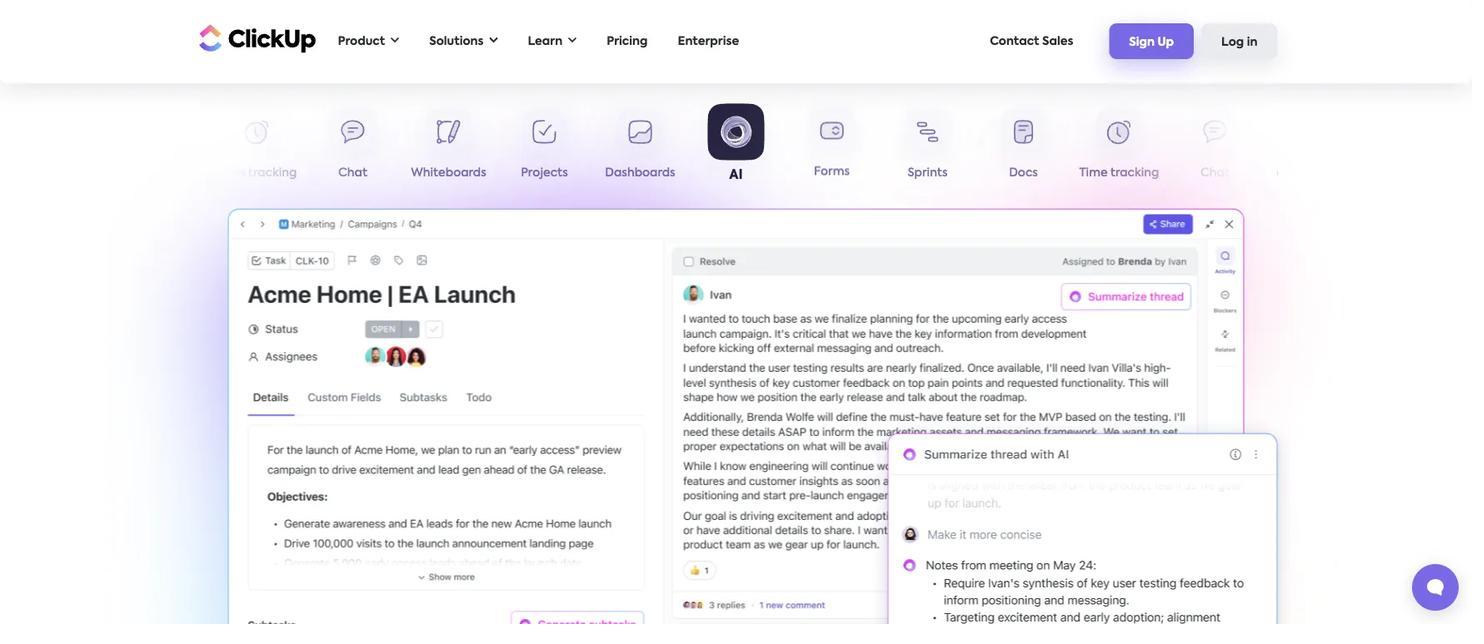 Task type: locate. For each thing, give the bounding box(es) containing it.
docs button
[[113, 109, 209, 186], [976, 109, 1071, 186]]

1 whiteboards from the left
[[411, 167, 486, 179]]

0 horizontal spatial time
[[217, 167, 245, 179]]

whiteboards
[[411, 167, 486, 179], [1273, 167, 1349, 179]]

2 time from the left
[[1079, 167, 1108, 179]]

1 horizontal spatial chat button
[[1167, 109, 1263, 186]]

1 horizontal spatial tracking
[[1110, 167, 1159, 179]]

enterprise link
[[669, 24, 748, 58]]

time
[[217, 167, 245, 179], [1079, 167, 1108, 179]]

ai image
[[228, 209, 1245, 625], [757, 415, 1299, 625]]

0 horizontal spatial time tracking button
[[209, 109, 305, 186]]

solutions
[[429, 35, 484, 47]]

1 tracking from the left
[[248, 167, 297, 179]]

0 horizontal spatial chat
[[338, 167, 367, 179]]

1 horizontal spatial whiteboards button
[[1263, 109, 1359, 186]]

0 horizontal spatial whiteboards button
[[401, 109, 497, 186]]

1 time from the left
[[217, 167, 245, 179]]

contact sales link
[[982, 24, 1082, 58]]

1 horizontal spatial time tracking
[[1079, 167, 1159, 179]]

1 horizontal spatial time
[[1079, 167, 1108, 179]]

2 time tracking button from the left
[[1071, 109, 1167, 186]]

product
[[338, 35, 385, 47]]

1 time tracking from the left
[[217, 167, 297, 179]]

learn button
[[519, 24, 585, 58]]

chat for second chat "button" from the right
[[338, 167, 367, 179]]

whiteboards button
[[401, 109, 497, 186], [1263, 109, 1359, 186]]

0 horizontal spatial chat button
[[305, 109, 401, 186]]

sprints
[[908, 167, 948, 179]]

time tracking
[[217, 167, 297, 179], [1079, 167, 1159, 179]]

1 horizontal spatial docs button
[[976, 109, 1071, 186]]

1 time tracking button from the left
[[209, 109, 305, 186]]

2 whiteboards from the left
[[1273, 167, 1349, 179]]

clickup image
[[195, 22, 316, 54]]

log in
[[1222, 36, 1258, 48]]

projects button
[[497, 109, 592, 186]]

1 chat button from the left
[[305, 109, 401, 186]]

sign up
[[1129, 36, 1174, 48]]

1 docs from the left
[[147, 167, 176, 179]]

1 horizontal spatial time tracking button
[[1071, 109, 1167, 186]]

ai
[[729, 168, 743, 182]]

chat
[[338, 167, 367, 179], [1201, 167, 1230, 179]]

0 horizontal spatial docs
[[147, 167, 176, 179]]

0 horizontal spatial time tracking
[[217, 167, 297, 179]]

2 chat from the left
[[1201, 167, 1230, 179]]

chat button
[[305, 109, 401, 186], [1167, 109, 1263, 186]]

docs
[[147, 167, 176, 179], [1009, 167, 1038, 179]]

time tracking button
[[209, 109, 305, 186], [1071, 109, 1167, 186]]

0 horizontal spatial docs button
[[113, 109, 209, 186]]

in
[[1247, 36, 1258, 48]]

1 horizontal spatial chat
[[1201, 167, 1230, 179]]

1 horizontal spatial whiteboards
[[1273, 167, 1349, 179]]

tracking
[[248, 167, 297, 179], [1110, 167, 1159, 179]]

dashboards
[[605, 167, 675, 179]]

sign up button
[[1109, 23, 1194, 59]]

0 horizontal spatial tracking
[[248, 167, 297, 179]]

1 horizontal spatial docs
[[1009, 167, 1038, 179]]

0 horizontal spatial whiteboards
[[411, 167, 486, 179]]

1 docs button from the left
[[113, 109, 209, 186]]

enterprise
[[678, 35, 739, 47]]

1 chat from the left
[[338, 167, 367, 179]]

up
[[1158, 36, 1174, 48]]



Task type: vqa. For each thing, say whether or not it's contained in the screenshot.
2nd Time from left
yes



Task type: describe. For each thing, give the bounding box(es) containing it.
2 whiteboards button from the left
[[1263, 109, 1359, 186]]

forms button
[[784, 109, 880, 186]]

sprints button
[[880, 109, 976, 186]]

sales
[[1042, 35, 1073, 47]]

1 whiteboards button from the left
[[401, 109, 497, 186]]

solutions button
[[421, 24, 506, 58]]

2 chat button from the left
[[1167, 109, 1263, 186]]

learn
[[528, 35, 563, 47]]

log
[[1222, 36, 1244, 48]]

dashboards button
[[592, 109, 688, 186]]

ai button
[[688, 103, 784, 186]]

2 time tracking from the left
[[1079, 167, 1159, 179]]

contact sales
[[990, 35, 1073, 47]]

sign
[[1129, 36, 1155, 48]]

pricing
[[607, 35, 648, 47]]

chat for 2nd chat "button"
[[1201, 167, 1230, 179]]

log in link
[[1202, 23, 1278, 59]]

2 docs from the left
[[1009, 167, 1038, 179]]

product button
[[330, 24, 408, 58]]

pricing link
[[598, 24, 656, 58]]

forms
[[814, 167, 850, 179]]

2 docs button from the left
[[976, 109, 1071, 186]]

projects
[[521, 167, 568, 179]]

contact
[[990, 35, 1039, 47]]

2 tracking from the left
[[1110, 167, 1159, 179]]



